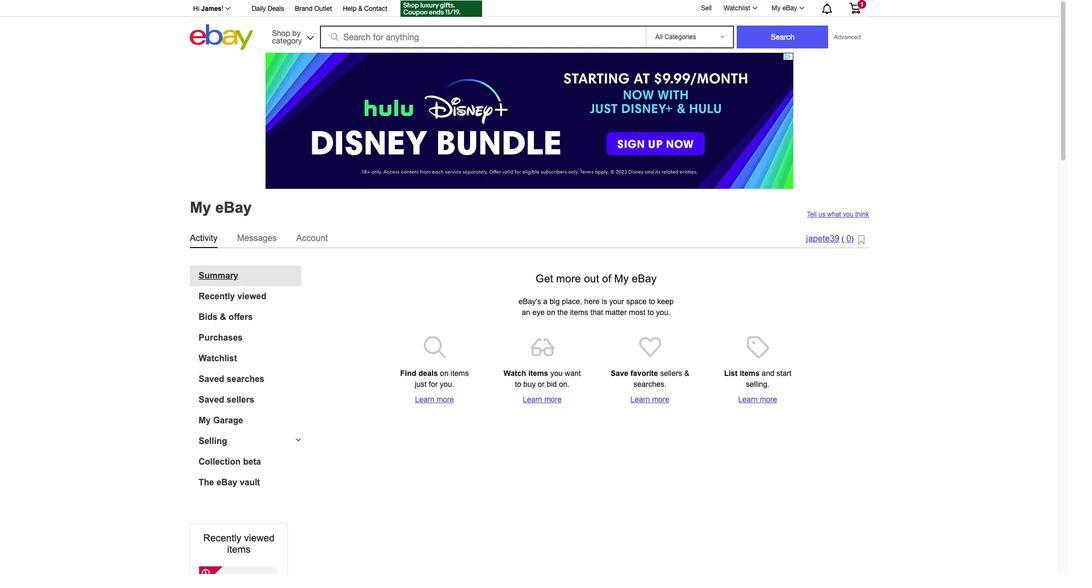 Task type: vqa. For each thing, say whether or not it's contained in the screenshot.
My eBay
yes



Task type: describe. For each thing, give the bounding box(es) containing it.
a
[[544, 297, 548, 306]]

what
[[828, 210, 842, 218]]

activity link
[[190, 231, 218, 245]]

0 vertical spatial to
[[649, 297, 655, 306]]

0 link
[[847, 234, 852, 244]]

shop
[[272, 29, 290, 37]]

messages link
[[237, 231, 277, 245]]

matter
[[606, 308, 627, 317]]

1
[[861, 1, 864, 8]]

ebay's a big place, here is your space to keep an eye on the items that matter most to you.
[[519, 297, 674, 317]]

messages
[[237, 233, 277, 243]]

sell
[[702, 4, 712, 12]]

ebay inside account navigation
[[783, 4, 798, 12]]

recently for recently viewed items
[[203, 533, 241, 544]]

shop by category banner
[[187, 0, 870, 53]]

for
[[429, 380, 438, 388]]

items for list items
[[740, 369, 760, 378]]

eye
[[533, 308, 545, 317]]

your
[[610, 297, 625, 306]]

outlet
[[315, 5, 332, 13]]

watch items
[[504, 369, 549, 378]]

my garage
[[199, 416, 243, 425]]

here
[[585, 297, 600, 306]]

)
[[852, 235, 854, 244]]

or
[[538, 380, 545, 388]]

offers
[[229, 312, 253, 322]]

more left out
[[557, 273, 581, 284]]

more for you want to buy or bid on.
[[545, 395, 562, 404]]

brand outlet link
[[295, 3, 332, 15]]

recently for recently viewed
[[199, 292, 235, 301]]

on.
[[559, 380, 570, 388]]

out
[[584, 273, 599, 284]]

recently viewed items
[[203, 533, 275, 555]]

my ebay inside account navigation
[[772, 4, 798, 12]]

& for help
[[358, 5, 363, 13]]

items inside recently viewed items
[[227, 544, 251, 555]]

keep
[[658, 297, 674, 306]]

and
[[762, 369, 775, 378]]

you. inside 'ebay's a big place, here is your space to keep an eye on the items that matter most to you.'
[[656, 308, 671, 317]]

learn more for selling.
[[739, 395, 778, 404]]

find
[[400, 369, 417, 378]]

watchlist for the left watchlist link
[[199, 354, 237, 363]]

more for sellers & searches.
[[652, 395, 670, 404]]

save favorite
[[611, 369, 658, 378]]

summary
[[199, 271, 238, 280]]

sellers inside sellers & searches.
[[661, 369, 683, 378]]

!
[[222, 5, 223, 13]]

the ebay vault
[[199, 478, 260, 487]]

my garage link
[[199, 416, 302, 426]]

1 vertical spatial to
[[648, 308, 654, 317]]

deals
[[268, 5, 284, 13]]

0 vertical spatial watchlist link
[[718, 2, 763, 15]]

selling button
[[190, 436, 302, 446]]

0 horizontal spatial watchlist link
[[199, 354, 302, 363]]

saved searches
[[199, 374, 265, 384]]

to inside the you want to buy or bid on.
[[515, 380, 522, 388]]

get
[[536, 273, 554, 284]]

place,
[[562, 297, 583, 306]]

& for bids
[[220, 312, 226, 322]]

viewed for recently viewed items
[[244, 533, 275, 544]]

the ebay vault link
[[199, 478, 302, 488]]

activity
[[190, 233, 218, 243]]

1 link
[[843, 0, 868, 16]]

more for and start selling.
[[760, 395, 778, 404]]

favorite
[[631, 369, 658, 378]]

learn more for searches.
[[631, 395, 670, 404]]

searches
[[227, 374, 265, 384]]

items for watch items
[[529, 369, 549, 378]]

deals
[[419, 369, 438, 378]]

want
[[565, 369, 581, 378]]

viewed for recently viewed
[[237, 292, 267, 301]]

you want to buy or bid on.
[[515, 369, 581, 388]]

learn more link for selling.
[[717, 394, 799, 405]]

brand
[[295, 5, 313, 13]]

help & contact link
[[343, 3, 388, 15]]

Search for anything text field
[[322, 27, 644, 47]]

shop by category button
[[267, 24, 316, 48]]

big
[[550, 297, 560, 306]]

buy
[[524, 380, 536, 388]]

1 horizontal spatial you
[[843, 210, 854, 218]]

watchlist for the top watchlist link
[[724, 4, 751, 12]]

most
[[629, 308, 646, 317]]

searches.
[[634, 380, 667, 388]]

my ebay link
[[766, 2, 810, 15]]

learn for just
[[415, 395, 435, 404]]

list items
[[724, 369, 760, 378]]

purchases
[[199, 333, 243, 342]]

learn more link for to
[[502, 394, 583, 405]]

account navigation
[[187, 0, 870, 19]]



Task type: locate. For each thing, give the bounding box(es) containing it.
0 horizontal spatial sellers
[[227, 395, 254, 404]]

0 horizontal spatial on
[[440, 369, 449, 378]]

(
[[842, 235, 845, 244]]

by
[[292, 29, 301, 37]]

4 learn more from the left
[[739, 395, 778, 404]]

1 vertical spatial watchlist
[[199, 354, 237, 363]]

beta
[[243, 457, 261, 466]]

purchases link
[[199, 333, 302, 343]]

watchlist link up saved searches link
[[199, 354, 302, 363]]

japete39 ( 0 )
[[807, 234, 854, 244]]

1 vertical spatial recently
[[203, 533, 241, 544]]

hi james !
[[193, 5, 223, 13]]

0 vertical spatial sellers
[[661, 369, 683, 378]]

0
[[847, 234, 852, 244]]

saved up saved sellers
[[199, 374, 224, 384]]

0 horizontal spatial you.
[[440, 380, 454, 388]]

contact
[[364, 5, 388, 13]]

2 learn more from the left
[[523, 395, 562, 404]]

recently inside recently viewed items
[[203, 533, 241, 544]]

hi
[[193, 5, 199, 13]]

2 learn more link from the left
[[502, 394, 583, 405]]

japete39
[[807, 234, 840, 244]]

think
[[856, 210, 870, 218]]

collection
[[199, 457, 241, 466]]

advertisement region
[[266, 53, 794, 189]]

& right help
[[358, 5, 363, 13]]

learn more link down or
[[502, 394, 583, 405]]

2 vertical spatial to
[[515, 380, 522, 388]]

get the coupon image
[[401, 1, 482, 17]]

ebay's
[[519, 297, 541, 306]]

learn more link down searches.
[[610, 394, 691, 405]]

collection beta
[[199, 457, 261, 466]]

learn more down selling.
[[739, 395, 778, 404]]

watch
[[504, 369, 527, 378]]

daily deals
[[252, 5, 284, 13]]

us
[[819, 210, 826, 218]]

more for on items just for you.
[[437, 395, 454, 404]]

2 saved from the top
[[199, 395, 224, 404]]

0 vertical spatial my ebay
[[772, 4, 798, 12]]

0 horizontal spatial watchlist
[[199, 354, 237, 363]]

items inside on items just for you.
[[451, 369, 469, 378]]

more down the bid
[[545, 395, 562, 404]]

1 vertical spatial you
[[551, 369, 563, 378]]

3 learn from the left
[[631, 395, 650, 404]]

& for sellers
[[685, 369, 690, 378]]

selling.
[[746, 380, 770, 388]]

help & contact
[[343, 5, 388, 13]]

None submit
[[737, 26, 829, 48]]

&
[[358, 5, 363, 13], [220, 312, 226, 322], [685, 369, 690, 378]]

is
[[602, 297, 608, 306]]

collection beta link
[[199, 457, 302, 467]]

that
[[591, 308, 603, 317]]

you. right for
[[440, 380, 454, 388]]

0 horizontal spatial &
[[220, 312, 226, 322]]

brand outlet
[[295, 5, 332, 13]]

0 horizontal spatial my ebay
[[190, 199, 252, 216]]

bid
[[547, 380, 557, 388]]

you inside the you want to buy or bid on.
[[551, 369, 563, 378]]

learn more link down selling.
[[717, 394, 799, 405]]

0 vertical spatial you.
[[656, 308, 671, 317]]

the
[[199, 478, 214, 487]]

of
[[603, 273, 612, 284]]

watchlist inside my ebay "main content"
[[199, 354, 237, 363]]

learn more for just
[[415, 395, 454, 404]]

0 vertical spatial on
[[547, 308, 556, 317]]

learn down searches.
[[631, 395, 650, 404]]

0 vertical spatial &
[[358, 5, 363, 13]]

on inside on items just for you.
[[440, 369, 449, 378]]

viewed
[[237, 292, 267, 301], [244, 533, 275, 544]]

save
[[611, 369, 629, 378]]

you. inside on items just for you.
[[440, 380, 454, 388]]

account
[[297, 233, 328, 243]]

learn for to
[[523, 395, 543, 404]]

on inside 'ebay's a big place, here is your space to keep an eye on the items that matter most to you.'
[[547, 308, 556, 317]]

to down watch
[[515, 380, 522, 388]]

on down big
[[547, 308, 556, 317]]

2 learn from the left
[[523, 395, 543, 404]]

learn down the just
[[415, 395, 435, 404]]

sellers down searches
[[227, 395, 254, 404]]

account link
[[297, 231, 328, 245]]

saved sellers link
[[199, 395, 302, 405]]

1 vertical spatial &
[[220, 312, 226, 322]]

recently viewed
[[199, 292, 267, 301]]

& right favorite
[[685, 369, 690, 378]]

1 horizontal spatial you.
[[656, 308, 671, 317]]

1 learn more from the left
[[415, 395, 454, 404]]

daily
[[252, 5, 266, 13]]

on
[[547, 308, 556, 317], [440, 369, 449, 378]]

learn more
[[415, 395, 454, 404], [523, 395, 562, 404], [631, 395, 670, 404], [739, 395, 778, 404]]

1 vertical spatial you.
[[440, 380, 454, 388]]

saved
[[199, 374, 224, 384], [199, 395, 224, 404]]

learn more down or
[[523, 395, 562, 404]]

sellers up searches.
[[661, 369, 683, 378]]

0 horizontal spatial you
[[551, 369, 563, 378]]

2 vertical spatial &
[[685, 369, 690, 378]]

make this page your my ebay homepage image
[[859, 235, 865, 245]]

1 saved from the top
[[199, 374, 224, 384]]

1 vertical spatial watchlist link
[[199, 354, 302, 363]]

summary link
[[199, 271, 302, 281]]

saved sellers
[[199, 395, 254, 404]]

& inside account navigation
[[358, 5, 363, 13]]

watchlist link right sell link
[[718, 2, 763, 15]]

items for on items just for you.
[[451, 369, 469, 378]]

sellers & searches.
[[634, 369, 690, 388]]

get more out of my ebay
[[536, 273, 657, 284]]

vault
[[240, 478, 260, 487]]

learn for selling.
[[739, 395, 758, 404]]

0 vertical spatial you
[[843, 210, 854, 218]]

viewed inside recently viewed items
[[244, 533, 275, 544]]

to right most
[[648, 308, 654, 317]]

1 vertical spatial on
[[440, 369, 449, 378]]

learn more link for searches.
[[610, 394, 691, 405]]

1 vertical spatial my ebay
[[190, 199, 252, 216]]

my ebay
[[772, 4, 798, 12], [190, 199, 252, 216]]

1 vertical spatial viewed
[[244, 533, 275, 544]]

1 horizontal spatial &
[[358, 5, 363, 13]]

recently viewed link
[[199, 292, 302, 301]]

the
[[558, 308, 568, 317]]

watchlist right sell link
[[724, 4, 751, 12]]

items
[[570, 308, 589, 317], [451, 369, 469, 378], [529, 369, 549, 378], [740, 369, 760, 378], [227, 544, 251, 555]]

you right what
[[843, 210, 854, 218]]

watchlist down purchases
[[199, 354, 237, 363]]

bids & offers link
[[199, 312, 302, 322]]

you. down keep on the bottom right of page
[[656, 308, 671, 317]]

garage
[[213, 416, 243, 425]]

list
[[724, 369, 738, 378]]

learn down selling.
[[739, 395, 758, 404]]

bids & offers
[[199, 312, 253, 322]]

1 vertical spatial sellers
[[227, 395, 254, 404]]

1 horizontal spatial my ebay
[[772, 4, 798, 12]]

2 horizontal spatial &
[[685, 369, 690, 378]]

watchlist inside account navigation
[[724, 4, 751, 12]]

items inside 'ebay's a big place, here is your space to keep an eye on the items that matter most to you.'
[[570, 308, 589, 317]]

& right bids on the left of page
[[220, 312, 226, 322]]

more down for
[[437, 395, 454, 404]]

0 vertical spatial recently
[[199, 292, 235, 301]]

learn more for to
[[523, 395, 562, 404]]

& inside sellers & searches.
[[685, 369, 690, 378]]

my ebay main content
[[4, 53, 1055, 574]]

1 horizontal spatial on
[[547, 308, 556, 317]]

daily deals link
[[252, 3, 284, 15]]

advanced link
[[829, 26, 867, 48]]

shop by category
[[272, 29, 302, 45]]

on items just for you.
[[415, 369, 469, 388]]

saved for saved sellers
[[199, 395, 224, 404]]

1 learn more link from the left
[[394, 394, 476, 405]]

bids
[[199, 312, 218, 322]]

you up the bid
[[551, 369, 563, 378]]

saved up my garage
[[199, 395, 224, 404]]

my inside account navigation
[[772, 4, 781, 12]]

help
[[343, 5, 357, 13]]

more down searches.
[[652, 395, 670, 404]]

learn more down for
[[415, 395, 454, 404]]

more down selling.
[[760, 395, 778, 404]]

learn more down searches.
[[631, 395, 670, 404]]

1 horizontal spatial sellers
[[661, 369, 683, 378]]

1 horizontal spatial watchlist link
[[718, 2, 763, 15]]

learn more link down for
[[394, 394, 476, 405]]

4 learn more link from the left
[[717, 394, 799, 405]]

tell us what you think link
[[807, 210, 870, 218]]

saved for saved searches
[[199, 374, 224, 384]]

watchlist link
[[718, 2, 763, 15], [199, 354, 302, 363]]

0 vertical spatial saved
[[199, 374, 224, 384]]

tell
[[807, 210, 817, 218]]

selling
[[199, 436, 227, 446]]

advanced
[[834, 34, 861, 40]]

1 learn from the left
[[415, 395, 435, 404]]

learn for searches.
[[631, 395, 650, 404]]

none submit inside shop by category banner
[[737, 26, 829, 48]]

more
[[557, 273, 581, 284], [437, 395, 454, 404], [545, 395, 562, 404], [652, 395, 670, 404], [760, 395, 778, 404]]

just
[[415, 380, 427, 388]]

3 learn more from the left
[[631, 395, 670, 404]]

0 vertical spatial viewed
[[237, 292, 267, 301]]

sell link
[[697, 4, 717, 12]]

1 horizontal spatial watchlist
[[724, 4, 751, 12]]

an
[[522, 308, 531, 317]]

recently
[[199, 292, 235, 301], [203, 533, 241, 544]]

1 vertical spatial saved
[[199, 395, 224, 404]]

4 learn from the left
[[739, 395, 758, 404]]

learn down buy
[[523, 395, 543, 404]]

on right deals
[[440, 369, 449, 378]]

3 learn more link from the left
[[610, 394, 691, 405]]

james
[[201, 5, 222, 13]]

to
[[649, 297, 655, 306], [648, 308, 654, 317], [515, 380, 522, 388]]

0 vertical spatial watchlist
[[724, 4, 751, 12]]

to left keep on the bottom right of page
[[649, 297, 655, 306]]

learn more link for just
[[394, 394, 476, 405]]

my ebay inside "main content"
[[190, 199, 252, 216]]



